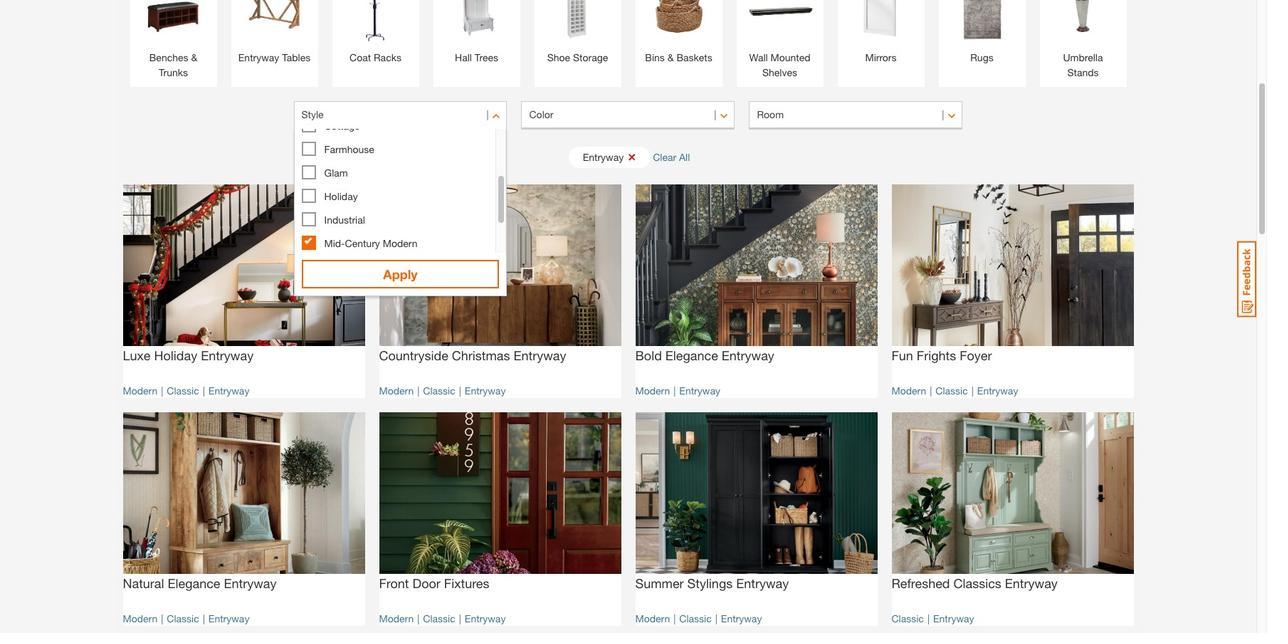 Task type: vqa. For each thing, say whether or not it's contained in the screenshot.
Entryway
yes



Task type: describe. For each thing, give the bounding box(es) containing it.
all
[[679, 151, 690, 163]]

modern | classic | entryway for frights
[[892, 384, 1019, 397]]

summer stylings entryway
[[636, 575, 789, 591]]

luxe
[[123, 347, 151, 363]]

modern link for countryside
[[379, 384, 414, 397]]

modern link for summer
[[636, 612, 670, 624]]

fun frights foyer
[[892, 347, 992, 363]]

& for bins
[[668, 51, 674, 63]]

umbrella
[[1064, 51, 1103, 63]]

apply
[[383, 266, 418, 282]]

hall trees
[[455, 51, 498, 63]]

classic for door
[[423, 612, 456, 624]]

modern link for front
[[379, 612, 414, 624]]

bins & baskets image
[[643, 0, 715, 46]]

cottage
[[324, 120, 360, 132]]

shoe storage link
[[542, 0, 614, 65]]

color
[[529, 108, 554, 120]]

glam
[[324, 167, 348, 179]]

modern up apply
[[383, 237, 418, 249]]

bins & baskets link
[[643, 0, 715, 65]]

classic for elegance
[[167, 612, 199, 624]]

shoe storage
[[547, 51, 608, 63]]

classic link for frights
[[936, 384, 968, 397]]

entryway tables image
[[238, 0, 311, 46]]

entryway link for summer stylings entryway
[[721, 612, 762, 624]]

shelves
[[763, 66, 798, 78]]

luxe holiday entryway link
[[123, 346, 365, 376]]

entryway tables link
[[238, 0, 311, 65]]

clear
[[653, 151, 677, 163]]

countryside christmas entryway
[[379, 347, 567, 363]]

trees
[[475, 51, 498, 63]]

natural elegance entryway link
[[123, 574, 365, 604]]

stretchy image image for natural elegance entryway
[[123, 412, 365, 574]]

modern link for bold
[[636, 384, 670, 397]]

benches
[[149, 51, 188, 63]]

countryside
[[379, 347, 449, 363]]

baskets
[[677, 51, 713, 63]]

modern for natural elegance entryway
[[123, 612, 158, 624]]

modern | classic | entryway for elegance
[[123, 612, 250, 624]]

modern for summer stylings entryway
[[636, 612, 670, 624]]

umbrella stands
[[1064, 51, 1103, 78]]

entryway link for luxe holiday entryway
[[209, 384, 250, 397]]

classic link for door
[[423, 612, 456, 624]]

refreshed classics entryway link
[[892, 574, 1134, 604]]

hall trees image
[[440, 0, 513, 46]]

bold elegance entryway
[[636, 347, 775, 363]]

door
[[413, 575, 441, 591]]

modern for front door fixtures
[[379, 612, 414, 624]]

summer stylings entryway link
[[636, 574, 878, 604]]

shoe
[[547, 51, 571, 63]]

modern | classic | entryway for holiday
[[123, 384, 250, 397]]

umbrella stands link
[[1047, 0, 1120, 80]]

apply button
[[302, 260, 500, 288]]

mid-
[[324, 237, 345, 249]]

rugs link
[[946, 0, 1019, 65]]

rugs image
[[946, 0, 1019, 46]]

coat
[[350, 51, 371, 63]]

benches & trunks
[[149, 51, 197, 78]]

fun frights foyer link
[[892, 346, 1134, 376]]

classic link down refreshed
[[892, 612, 924, 624]]

front
[[379, 575, 409, 591]]

entryway link down 'refreshed classics entryway'
[[934, 612, 975, 624]]

mirrors link
[[845, 0, 918, 65]]

benches & trunks image
[[137, 0, 210, 46]]

racks
[[374, 51, 402, 63]]

fun
[[892, 347, 914, 363]]

refreshed classics entryway
[[892, 575, 1058, 591]]

classic down refreshed
[[892, 612, 924, 624]]

classic for holiday
[[167, 384, 199, 397]]

classic link for christmas
[[423, 384, 456, 397]]

tables
[[282, 51, 311, 63]]

stretchy image image for fun frights foyer
[[892, 184, 1134, 346]]

stylings
[[688, 575, 733, 591]]

entryway button
[[569, 146, 651, 168]]

room button
[[749, 101, 963, 130]]

room
[[757, 108, 784, 120]]



Task type: locate. For each thing, give the bounding box(es) containing it.
style
[[302, 108, 324, 120]]

shoe storage image
[[542, 0, 614, 46]]

color button
[[522, 101, 735, 130]]

modern link for natural
[[123, 612, 158, 624]]

elegance right natural
[[168, 575, 220, 591]]

refreshed
[[892, 575, 950, 591]]

wall mounted shelves image
[[744, 0, 816, 46]]

feedback link image
[[1238, 241, 1257, 318]]

bold
[[636, 347, 662, 363]]

modern link down natural
[[123, 612, 158, 624]]

entryway link down front door fixtures link
[[465, 612, 506, 624]]

1 horizontal spatial elegance
[[666, 347, 718, 363]]

summer
[[636, 575, 684, 591]]

modern link for fun
[[892, 384, 927, 397]]

modern | classic | entryway down luxe holiday entryway on the bottom left of the page
[[123, 384, 250, 397]]

modern | entryway
[[636, 384, 721, 397]]

modern link down countryside
[[379, 384, 414, 397]]

mounted
[[771, 51, 811, 63]]

entryway link for front door fixtures
[[465, 612, 506, 624]]

frights
[[917, 347, 957, 363]]

trunks
[[159, 66, 188, 78]]

elegance
[[666, 347, 718, 363], [168, 575, 220, 591]]

classic link down front door fixtures
[[423, 612, 456, 624]]

front door fixtures link
[[379, 574, 621, 604]]

classic
[[167, 384, 199, 397], [423, 384, 456, 397], [936, 384, 968, 397], [167, 612, 199, 624], [423, 612, 456, 624], [680, 612, 712, 624], [892, 612, 924, 624]]

natural
[[123, 575, 164, 591]]

modern link down summer
[[636, 612, 670, 624]]

modern down countryside
[[379, 384, 414, 397]]

modern link down luxe
[[123, 384, 158, 397]]

classic link down luxe holiday entryway on the bottom left of the page
[[167, 384, 199, 397]]

mid-century modern
[[324, 237, 418, 249]]

classic link for holiday
[[167, 384, 199, 397]]

classics
[[954, 575, 1002, 591]]

entryway link down bold elegance entryway
[[680, 384, 721, 397]]

hall
[[455, 51, 472, 63]]

rugs
[[971, 51, 994, 63]]

0 vertical spatial elegance
[[666, 347, 718, 363]]

classic down fun frights foyer
[[936, 384, 968, 397]]

stretchy image image
[[123, 184, 365, 346], [379, 184, 621, 346], [636, 184, 878, 346], [892, 184, 1134, 346], [123, 412, 365, 574], [379, 412, 621, 574], [636, 412, 878, 574], [892, 412, 1134, 574]]

classic link down stylings at the bottom of the page
[[680, 612, 712, 624]]

farmhouse
[[324, 143, 374, 155]]

umbrella stands image
[[1047, 0, 1120, 46]]

holiday right luxe
[[154, 347, 197, 363]]

entryway link for natural elegance entryway
[[209, 612, 250, 624]]

& right bins
[[668, 51, 674, 63]]

countryside christmas entryway link
[[379, 346, 621, 376]]

bold elegance entryway link
[[636, 346, 878, 376]]

coat racks link
[[339, 0, 412, 65]]

1 horizontal spatial holiday
[[324, 190, 358, 202]]

modern | classic | entryway for door
[[379, 612, 506, 624]]

natural elegance entryway
[[123, 575, 277, 591]]

0 horizontal spatial holiday
[[154, 347, 197, 363]]

& for benches
[[191, 51, 197, 63]]

modern | classic | entryway
[[123, 384, 250, 397], [379, 384, 506, 397], [892, 384, 1019, 397], [123, 612, 250, 624], [379, 612, 506, 624], [636, 612, 762, 624]]

mirrors image
[[845, 0, 918, 46]]

& inside benches & trunks
[[191, 51, 197, 63]]

entryway link down summer stylings entryway link
[[721, 612, 762, 624]]

classic down stylings at the bottom of the page
[[680, 612, 712, 624]]

1 horizontal spatial &
[[668, 51, 674, 63]]

entryway link for countryside christmas entryway
[[465, 384, 506, 397]]

elegance for bold
[[666, 347, 718, 363]]

holiday
[[324, 190, 358, 202], [154, 347, 197, 363]]

benches & trunks link
[[137, 0, 210, 80]]

classic down the natural elegance entryway
[[167, 612, 199, 624]]

century
[[345, 237, 380, 249]]

wall mounted shelves link
[[744, 0, 816, 80]]

classic link
[[167, 384, 199, 397], [423, 384, 456, 397], [936, 384, 968, 397], [167, 612, 199, 624], [423, 612, 456, 624], [680, 612, 712, 624], [892, 612, 924, 624]]

modern | classic | entryway down stylings at the bottom of the page
[[636, 612, 762, 624]]

stretchy image image for front door fixtures
[[379, 412, 621, 574]]

modern link for luxe
[[123, 384, 158, 397]]

classic link for stylings
[[680, 612, 712, 624]]

entryway link down fun frights foyer link at the bottom right of page
[[978, 384, 1019, 397]]

christmas
[[452, 347, 510, 363]]

classic down front door fixtures
[[423, 612, 456, 624]]

elegance up the modern | entryway
[[666, 347, 718, 363]]

entryway inside button
[[583, 151, 624, 163]]

modern | classic | entryway for christmas
[[379, 384, 506, 397]]

modern | classic | entryway down countryside
[[379, 384, 506, 397]]

bins & baskets
[[645, 51, 713, 63]]

entryway link
[[209, 384, 250, 397], [465, 384, 506, 397], [680, 384, 721, 397], [978, 384, 1019, 397], [209, 612, 250, 624], [465, 612, 506, 624], [721, 612, 762, 624], [934, 612, 975, 624]]

modern link
[[123, 384, 158, 397], [379, 384, 414, 397], [636, 384, 670, 397], [892, 384, 927, 397], [123, 612, 158, 624], [379, 612, 414, 624], [636, 612, 670, 624]]

classic down luxe holiday entryway on the bottom left of the page
[[167, 384, 199, 397]]

coat racks image
[[339, 0, 412, 46]]

classic link down the natural elegance entryway
[[167, 612, 199, 624]]

modern down 'front'
[[379, 612, 414, 624]]

elegance for natural
[[168, 575, 220, 591]]

classic for christmas
[[423, 384, 456, 397]]

entryway link down 'natural elegance entryway' link
[[209, 612, 250, 624]]

clear all
[[653, 151, 690, 163]]

modern link down bold
[[636, 384, 670, 397]]

0 vertical spatial holiday
[[324, 190, 358, 202]]

classic for stylings
[[680, 612, 712, 624]]

entryway tables
[[238, 51, 311, 63]]

modern
[[383, 237, 418, 249], [123, 384, 158, 397], [379, 384, 414, 397], [636, 384, 670, 397], [892, 384, 927, 397], [123, 612, 158, 624], [379, 612, 414, 624], [636, 612, 670, 624]]

wall mounted shelves
[[749, 51, 811, 78]]

classic link down countryside
[[423, 384, 456, 397]]

1 vertical spatial holiday
[[154, 347, 197, 363]]

stretchy image image for countryside christmas entryway
[[379, 184, 621, 346]]

modern | classic | entryway down the natural elegance entryway
[[123, 612, 250, 624]]

fixtures
[[444, 575, 490, 591]]

stretchy image image for bold elegance entryway
[[636, 184, 878, 346]]

hall trees link
[[440, 0, 513, 65]]

modern | classic | entryway down front door fixtures
[[379, 612, 506, 624]]

wall
[[749, 51, 768, 63]]

modern down summer
[[636, 612, 670, 624]]

|
[[161, 384, 163, 397], [203, 384, 205, 397], [417, 384, 420, 397], [459, 384, 461, 397], [674, 384, 676, 397], [930, 384, 932, 397], [972, 384, 974, 397], [161, 612, 163, 624], [203, 612, 205, 624], [417, 612, 420, 624], [459, 612, 461, 624], [674, 612, 676, 624], [715, 612, 718, 624], [928, 612, 930, 624]]

entryway link down countryside christmas entryway link
[[465, 384, 506, 397]]

clear all button
[[653, 144, 690, 170]]

luxe holiday entryway
[[123, 347, 254, 363]]

classic for frights
[[936, 384, 968, 397]]

coat racks
[[350, 51, 402, 63]]

industrial
[[324, 214, 365, 226]]

modern | classic | entryway down fun frights foyer
[[892, 384, 1019, 397]]

2 & from the left
[[668, 51, 674, 63]]

modern | classic | entryway for stylings
[[636, 612, 762, 624]]

stretchy image image for summer stylings entryway
[[636, 412, 878, 574]]

&
[[191, 51, 197, 63], [668, 51, 674, 63]]

0 horizontal spatial &
[[191, 51, 197, 63]]

classic link for elegance
[[167, 612, 199, 624]]

mirrors
[[866, 51, 897, 63]]

classic link down fun frights foyer
[[936, 384, 968, 397]]

classic down countryside
[[423, 384, 456, 397]]

classic | entryway
[[892, 612, 975, 624]]

modern down fun
[[892, 384, 927, 397]]

storage
[[573, 51, 608, 63]]

bins
[[645, 51, 665, 63]]

foyer
[[960, 347, 992, 363]]

stretchy image image for luxe holiday entryway
[[123, 184, 365, 346]]

modern down natural
[[123, 612, 158, 624]]

modern down bold
[[636, 384, 670, 397]]

entryway
[[238, 51, 279, 63], [583, 151, 624, 163], [201, 347, 254, 363], [514, 347, 567, 363], [722, 347, 775, 363], [209, 384, 250, 397], [465, 384, 506, 397], [680, 384, 721, 397], [978, 384, 1019, 397], [224, 575, 277, 591], [736, 575, 789, 591], [1005, 575, 1058, 591], [209, 612, 250, 624], [465, 612, 506, 624], [721, 612, 762, 624], [934, 612, 975, 624]]

modern for countryside christmas entryway
[[379, 384, 414, 397]]

1 vertical spatial elegance
[[168, 575, 220, 591]]

stretchy image image for refreshed classics entryway
[[892, 412, 1134, 574]]

1 & from the left
[[191, 51, 197, 63]]

0 horizontal spatial elegance
[[168, 575, 220, 591]]

modern down luxe
[[123, 384, 158, 397]]

modern for luxe holiday entryway
[[123, 384, 158, 397]]

entryway link down luxe holiday entryway link
[[209, 384, 250, 397]]

holiday up industrial
[[324, 190, 358, 202]]

modern link down fun
[[892, 384, 927, 397]]

stands
[[1068, 66, 1099, 78]]

entryway link for fun frights foyer
[[978, 384, 1019, 397]]

modern for fun frights foyer
[[892, 384, 927, 397]]

& right benches
[[191, 51, 197, 63]]

modern link down 'front'
[[379, 612, 414, 624]]

front door fixtures
[[379, 575, 490, 591]]



